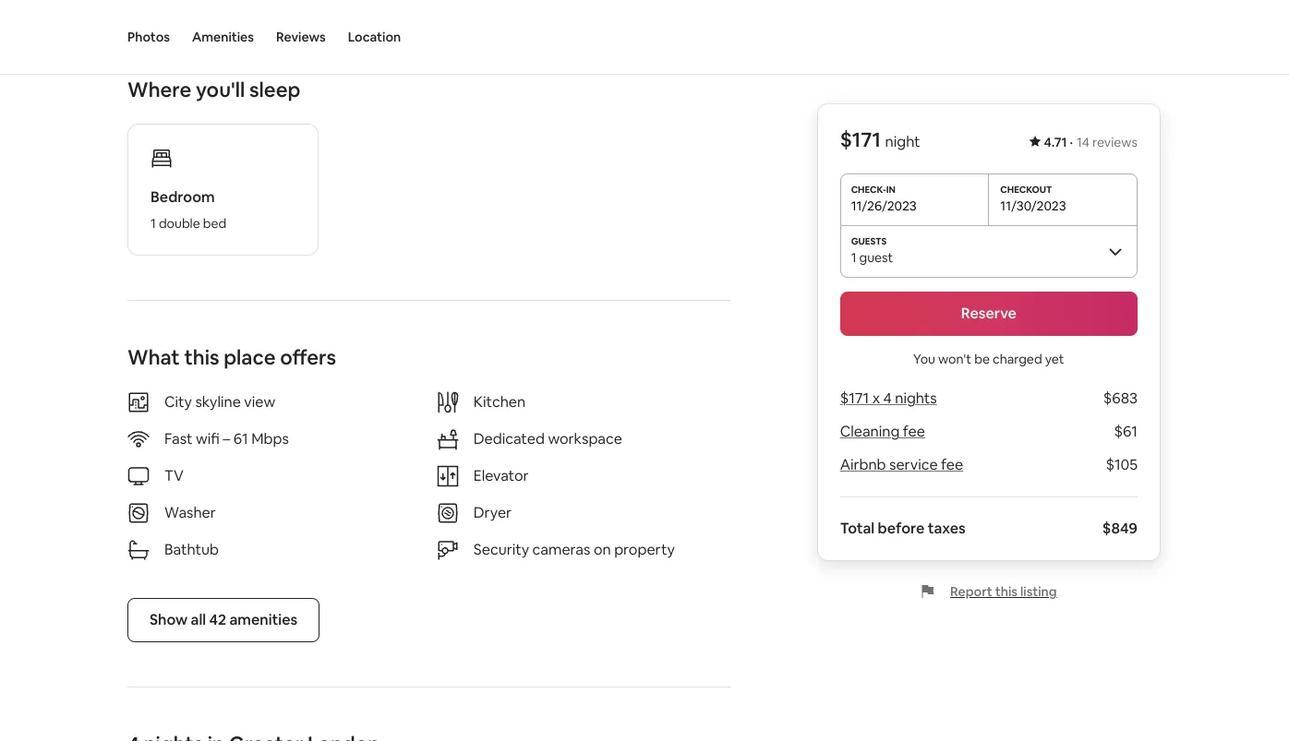 Task type: describe. For each thing, give the bounding box(es) containing it.
fast wifi – 61 mbps
[[164, 429, 289, 449]]

location button
[[348, 0, 401, 74]]

night
[[886, 132, 921, 152]]

1 guest
[[852, 249, 894, 266]]

bedroom
[[151, 187, 215, 207]]

won't
[[939, 351, 972, 368]]

double
[[159, 215, 200, 232]]

$171 x 4 nights button
[[841, 389, 938, 408]]

taxes
[[928, 519, 966, 539]]

42
[[209, 611, 226, 630]]

photos
[[128, 29, 170, 45]]

sleep
[[249, 77, 301, 102]]

·
[[1070, 134, 1074, 151]]

–
[[223, 429, 230, 449]]

0 vertical spatial fee
[[903, 422, 926, 442]]

reviews
[[1093, 134, 1138, 151]]

you won't be charged yet
[[914, 351, 1065, 368]]

4.71
[[1045, 134, 1068, 151]]

dedicated
[[474, 429, 545, 449]]

report this listing
[[951, 584, 1058, 601]]

property
[[615, 540, 675, 560]]

$683
[[1104, 389, 1138, 408]]

wifi
[[196, 429, 220, 449]]

11/30/2023
[[1001, 198, 1067, 214]]

security cameras on property
[[474, 540, 675, 560]]

dedicated workspace
[[474, 429, 623, 449]]

$171 for $171 x 4 nights
[[841, 389, 870, 408]]

location
[[348, 29, 401, 45]]

cameras
[[533, 540, 591, 560]]

offers
[[280, 344, 337, 370]]

show all 42 amenities
[[150, 611, 298, 630]]

total
[[841, 519, 875, 539]]

bathtub
[[164, 540, 219, 560]]

amenities
[[192, 29, 254, 45]]

show all 42 amenities button
[[128, 599, 320, 643]]

cleaning
[[841, 422, 900, 442]]

reviews button
[[276, 0, 326, 74]]

elevator
[[474, 466, 529, 486]]

security
[[474, 540, 530, 560]]

city skyline view
[[164, 393, 276, 412]]

this for report
[[996, 584, 1018, 601]]

$849
[[1103, 519, 1138, 539]]

nights
[[896, 389, 938, 408]]

charged
[[993, 351, 1043, 368]]

you
[[914, 351, 936, 368]]

1 inside bedroom 1 double bed
[[151, 215, 156, 232]]

workspace
[[548, 429, 623, 449]]

this for what
[[184, 344, 219, 370]]



Task type: vqa. For each thing, say whether or not it's contained in the screenshot.
leftmost 22
no



Task type: locate. For each thing, give the bounding box(es) containing it.
reviews
[[276, 29, 326, 45]]

1 horizontal spatial this
[[996, 584, 1018, 601]]

bed
[[203, 215, 227, 232]]

guest
[[860, 249, 894, 266]]

1 vertical spatial $171
[[841, 389, 870, 408]]

where you'll sleep
[[128, 77, 301, 102]]

1 horizontal spatial 1
[[852, 249, 857, 266]]

tv
[[164, 466, 184, 486]]

14
[[1077, 134, 1090, 151]]

$171 for $171 night
[[841, 127, 881, 152]]

1
[[151, 215, 156, 232], [852, 249, 857, 266]]

0 vertical spatial $171
[[841, 127, 881, 152]]

1 $171 from the top
[[841, 127, 881, 152]]

4.71 · 14 reviews
[[1045, 134, 1138, 151]]

11/26/2023
[[852, 198, 917, 214]]

1 horizontal spatial fee
[[942, 456, 964, 475]]

cleaning fee
[[841, 422, 926, 442]]

city
[[164, 393, 192, 412]]

this
[[184, 344, 219, 370], [996, 584, 1018, 601]]

$171 x 4 nights
[[841, 389, 938, 408]]

1 vertical spatial this
[[996, 584, 1018, 601]]

bedroom 1 double bed
[[151, 187, 227, 232]]

0 horizontal spatial 1
[[151, 215, 156, 232]]

1 left double
[[151, 215, 156, 232]]

fee up service
[[903, 422, 926, 442]]

amenities
[[230, 611, 298, 630]]

this up the skyline
[[184, 344, 219, 370]]

report this listing button
[[921, 584, 1058, 601]]

1 guest button
[[841, 225, 1138, 277]]

show
[[150, 611, 188, 630]]

0 horizontal spatial fee
[[903, 422, 926, 442]]

what this place offers
[[128, 344, 337, 370]]

where
[[128, 77, 192, 102]]

photos button
[[128, 0, 170, 74]]

4
[[884, 389, 892, 408]]

service
[[890, 456, 938, 475]]

fee
[[903, 422, 926, 442], [942, 456, 964, 475]]

before
[[878, 519, 925, 539]]

total before taxes
[[841, 519, 966, 539]]

1 vertical spatial 1
[[852, 249, 857, 266]]

skyline
[[195, 393, 241, 412]]

0 vertical spatial this
[[184, 344, 219, 370]]

1 inside dropdown button
[[852, 249, 857, 266]]

kitchen
[[474, 393, 526, 412]]

$61
[[1115, 422, 1138, 442]]

reserve
[[962, 304, 1017, 323]]

1 vertical spatial fee
[[942, 456, 964, 475]]

this left listing
[[996, 584, 1018, 601]]

reserve button
[[841, 292, 1138, 336]]

what
[[128, 344, 180, 370]]

view
[[244, 393, 276, 412]]

listing
[[1021, 584, 1058, 601]]

$171 left x
[[841, 389, 870, 408]]

you'll
[[196, 77, 245, 102]]

0 horizontal spatial this
[[184, 344, 219, 370]]

1 left guest
[[852, 249, 857, 266]]

amenities button
[[192, 0, 254, 74]]

$105
[[1106, 456, 1138, 475]]

$171 night
[[841, 127, 921, 152]]

fee right service
[[942, 456, 964, 475]]

$171
[[841, 127, 881, 152], [841, 389, 870, 408]]

be
[[975, 351, 991, 368]]

report
[[951, 584, 993, 601]]

$171 left night
[[841, 127, 881, 152]]

on
[[594, 540, 611, 560]]

yet
[[1046, 351, 1065, 368]]

61
[[234, 429, 248, 449]]

0 vertical spatial 1
[[151, 215, 156, 232]]

fast
[[164, 429, 193, 449]]

airbnb service fee
[[841, 456, 964, 475]]

airbnb
[[841, 456, 887, 475]]

washer
[[164, 503, 216, 523]]

all
[[191, 611, 206, 630]]

cleaning fee button
[[841, 422, 926, 442]]

2 $171 from the top
[[841, 389, 870, 408]]

place
[[224, 344, 276, 370]]

x
[[873, 389, 881, 408]]

airbnb service fee button
[[841, 456, 964, 475]]

dryer
[[474, 503, 512, 523]]

mbps
[[252, 429, 289, 449]]



